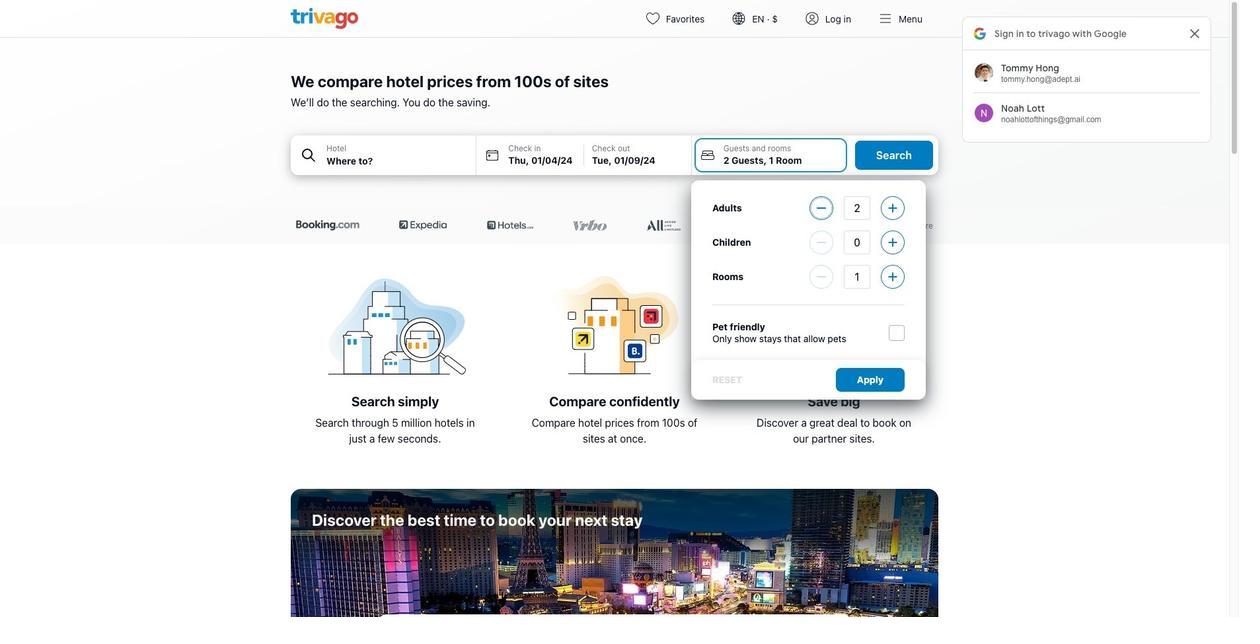 Task type: describe. For each thing, give the bounding box(es) containing it.
accor image
[[647, 220, 681, 231]]

1 more image from the top
[[882, 197, 904, 219]]

booking.com image
[[296, 220, 360, 231]]

vrbo image
[[573, 220, 607, 231]]

less image
[[810, 197, 833, 219]]

less image for 3rd more icon from the top
[[810, 266, 833, 288]]

save big image
[[745, 270, 923, 383]]

hotels.com image
[[487, 220, 533, 231]]

3 more image from the top
[[882, 266, 904, 288]]

2 more image from the top
[[882, 231, 904, 254]]

Where to? search field
[[327, 154, 468, 168]]

priceline image
[[805, 220, 849, 231]]

less image for 2nd more icon from the bottom of the page
[[810, 231, 833, 254]]



Task type: vqa. For each thing, say whether or not it's contained in the screenshot.
Expedia IMAGE
yes



Task type: locate. For each thing, give the bounding box(es) containing it.
None checkbox
[[889, 325, 905, 341]]

0 horizontal spatial compare confidently image
[[306, 270, 485, 383]]

1 vertical spatial less image
[[810, 266, 833, 288]]

2 less image from the top
[[810, 266, 833, 288]]

1 vertical spatial more image
[[882, 231, 904, 254]]

1 horizontal spatial compare confidently image
[[525, 270, 704, 383]]

None number field
[[844, 196, 871, 220], [844, 231, 871, 254], [844, 265, 871, 289], [844, 196, 871, 220], [844, 231, 871, 254], [844, 265, 871, 289]]

2 vertical spatial more image
[[882, 266, 904, 288]]

more image
[[882, 197, 904, 219], [882, 231, 904, 254], [882, 266, 904, 288]]

0 vertical spatial more image
[[882, 197, 904, 219]]

1 less image from the top
[[810, 231, 833, 254]]

compare confidently image
[[306, 270, 485, 383], [525, 270, 704, 383]]

less image
[[810, 231, 833, 254], [810, 266, 833, 288]]

2 compare confidently image from the left
[[525, 270, 704, 383]]

None field
[[291, 136, 476, 175]]

0 vertical spatial less image
[[810, 231, 833, 254]]

expedia image
[[399, 220, 447, 231]]

1 compare confidently image from the left
[[306, 270, 485, 383]]



